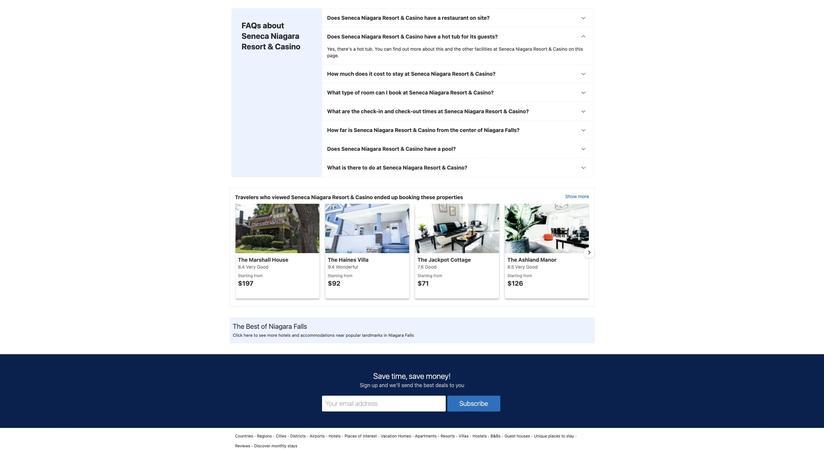 Task type: describe. For each thing, give the bounding box(es) containing it.
other
[[463, 46, 474, 52]]

niagara inside yes, there's a hot tub. you can find out more about this and the other facilities at seneca niagara resort & casino on this page.
[[516, 46, 533, 52]]

i
[[386, 90, 388, 96]]

send
[[402, 382, 414, 388]]

the haines villa 9.4 wonderful
[[328, 257, 369, 270]]

seneca inside faqs about seneca niagara resort & casino
[[242, 31, 269, 41]]

and inside dropdown button
[[385, 108, 394, 114]]

places of interest link
[[345, 433, 377, 439]]

popular
[[346, 333, 361, 338]]

up inside the save time, save money! sign up and we'll send the best deals to you
[[372, 382, 378, 388]]

good for $126
[[527, 264, 538, 270]]

who
[[260, 194, 271, 200]]

unique
[[535, 434, 548, 439]]

the right are
[[352, 108, 360, 114]]

casino? inside 'dropdown button'
[[476, 71, 496, 77]]

hot inside dropdown button
[[442, 34, 451, 40]]

show
[[566, 194, 578, 199]]

there
[[348, 165, 361, 171]]

ended
[[374, 194, 390, 200]]

have for hot
[[425, 34, 437, 40]]

countries link
[[235, 433, 253, 439]]

hotels
[[329, 434, 341, 439]]

1 this from the left
[[436, 46, 444, 52]]

near
[[336, 333, 345, 338]]

what for what are the check-in and check-out times at seneca niagara resort & casino?
[[328, 108, 341, 114]]

center
[[460, 127, 477, 133]]

houses
[[517, 434, 531, 439]]

the marshall house 8.4 very good
[[238, 257, 289, 270]]

starting for $197
[[238, 273, 253, 278]]

& inside yes, there's a hot tub. you can find out more about this and the other facilities at seneca niagara resort & casino on this page.
[[549, 46, 552, 52]]

cost
[[374, 71, 385, 77]]

8.5 very
[[508, 264, 526, 270]]

how far is seneca niagara resort & casino from the center of niagara falls?
[[328, 127, 520, 133]]

landmarks
[[362, 333, 383, 338]]

apartments
[[415, 434, 437, 439]]

seneca inside 'dropdown button'
[[411, 71, 430, 77]]

discover monthly stays
[[254, 444, 298, 449]]

to inside 'dropdown button'
[[386, 71, 392, 77]]

airports link
[[310, 433, 325, 439]]

at right "book"
[[403, 90, 408, 96]]

niagara inside the what type of room can i book at seneca niagara resort & casino? dropdown button
[[430, 90, 449, 96]]

to right places
[[562, 434, 566, 439]]

hotels link
[[329, 433, 341, 439]]

on inside dropdown button
[[470, 15, 477, 21]]

it
[[369, 71, 373, 77]]

type
[[342, 90, 354, 96]]

in inside dropdown button
[[379, 108, 384, 114]]

regions link
[[257, 433, 272, 439]]

have for pool?
[[425, 146, 437, 152]]

starting for $92
[[328, 273, 343, 278]]

to inside the 'the best of niagara falls click here to see more hotels and accommodations near popular landmarks in niagara falls'
[[254, 333, 258, 338]]

restaurant
[[442, 15, 469, 21]]

resorts
[[441, 434, 455, 439]]

stay inside save time, save money! 'footer'
[[567, 434, 575, 439]]

to inside the save time, save money! sign up and we'll send the best deals to you
[[450, 382, 455, 388]]

casino inside faqs about seneca niagara resort & casino
[[275, 42, 301, 51]]

out inside dropdown button
[[413, 108, 422, 114]]

discover
[[254, 444, 271, 449]]

regions
[[257, 434, 272, 439]]

$126
[[508, 280, 524, 287]]

pool?
[[442, 146, 456, 152]]

can inside dropdown button
[[376, 90, 385, 96]]

casino? up falls?
[[509, 108, 529, 114]]

1 horizontal spatial falls
[[405, 333, 414, 338]]

is inside what is there to do at seneca niagara resort & casino? dropdown button
[[342, 165, 347, 171]]

guest
[[505, 434, 516, 439]]

how much does it cost to stay at seneca niagara resort & casino? button
[[322, 65, 593, 83]]

more for tub.
[[411, 46, 422, 52]]

starting for $71
[[418, 273, 433, 278]]

does
[[356, 71, 368, 77]]

to inside dropdown button
[[363, 165, 368, 171]]

viewed
[[272, 194, 290, 200]]

out inside yes, there's a hot tub. you can find out more about this and the other facilities at seneca niagara resort & casino on this page.
[[403, 46, 410, 52]]

niagara inside what is there to do at seneca niagara resort & casino? dropdown button
[[403, 165, 423, 171]]

guests?
[[478, 34, 498, 40]]

haines
[[339, 257, 357, 263]]

the inside yes, there's a hot tub. you can find out more about this and the other facilities at seneca niagara resort & casino on this page.
[[455, 46, 461, 52]]

falls?
[[506, 127, 520, 133]]

ashland
[[519, 257, 540, 263]]

what for what type of room can i book at seneca niagara resort & casino?
[[328, 90, 341, 96]]

at inside 'dropdown button'
[[405, 71, 410, 77]]

the inside the save time, save money! sign up and we'll send the best deals to you
[[415, 382, 423, 388]]

does seneca niagara resort & casino have a restaurant on site?
[[328, 15, 490, 21]]

yes, there's a hot tub. you can find out more about this and the other facilities at seneca niagara resort & casino on this page.
[[328, 46, 584, 58]]

starting for $126
[[508, 273, 523, 278]]

the for the ashland manor
[[508, 257, 518, 263]]

from for $197
[[254, 273, 263, 278]]

yes,
[[328, 46, 336, 52]]

the jackpot cottage 7.6 good
[[418, 257, 471, 270]]

seneca inside yes, there's a hot tub. you can find out more about this and the other facilities at seneca niagara resort & casino on this page.
[[499, 46, 515, 52]]

accordion control element
[[322, 8, 594, 177]]

niagara inside what are the check-in and check-out times at seneca niagara resort & casino? dropdown button
[[465, 108, 485, 114]]

save
[[374, 372, 390, 381]]

here
[[244, 333, 253, 338]]

7.6 good
[[418, 264, 437, 270]]

reviews link
[[235, 443, 250, 449]]

cities
[[276, 434, 287, 439]]

does for does seneca niagara resort & casino have a hot tub for its guests?
[[328, 34, 340, 40]]

the best of niagara falls click here to see more hotels and accommodations near popular landmarks in niagara falls
[[233, 322, 414, 338]]

how for how much does it cost to stay at seneca niagara resort & casino?
[[328, 71, 339, 77]]

at right times
[[438, 108, 443, 114]]

marshall
[[249, 257, 271, 263]]

vacation homes
[[381, 434, 411, 439]]

at inside yes, there's a hot tub. you can find out more about this and the other facilities at seneca niagara resort & casino on this page.
[[494, 46, 498, 52]]

resort inside 'dropdown button'
[[453, 71, 469, 77]]

9.4 wonderful
[[328, 264, 358, 270]]

of inside the what type of room can i book at seneca niagara resort & casino? dropdown button
[[355, 90, 360, 96]]

can inside yes, there's a hot tub. you can find out more about this and the other facilities at seneca niagara resort & casino on this page.
[[384, 46, 392, 52]]

b&bs
[[491, 434, 501, 439]]

starting from $92
[[328, 273, 353, 287]]

what is there to do at seneca niagara resort & casino?
[[328, 165, 468, 171]]

cities link
[[276, 433, 287, 439]]

casino? inside dropdown button
[[448, 165, 468, 171]]

Your email address email field
[[322, 396, 446, 412]]

sign
[[360, 382, 371, 388]]

accommodations
[[301, 333, 335, 338]]

niagara inside does seneca niagara resort & casino have a hot tub for its guests? dropdown button
[[362, 34, 382, 40]]

booking
[[400, 194, 420, 200]]

countries
[[235, 434, 253, 439]]

best
[[246, 322, 260, 330]]

properties
[[437, 194, 464, 200]]

interest
[[363, 434, 377, 439]]

unique places to stay link
[[535, 433, 575, 439]]

from inside dropdown button
[[437, 127, 449, 133]]

places of interest
[[345, 434, 377, 439]]

2 check- from the left
[[396, 108, 413, 114]]

house
[[272, 257, 289, 263]]

$92
[[328, 280, 341, 287]]

you
[[375, 46, 383, 52]]

good for $197
[[257, 264, 269, 270]]

its
[[471, 34, 477, 40]]

districts
[[291, 434, 306, 439]]

stay inside 'dropdown button'
[[393, 71, 404, 77]]

places
[[549, 434, 561, 439]]

of inside how far is seneca niagara resort & casino from the center of niagara falls? dropdown button
[[478, 127, 483, 133]]

niagara inside does seneca niagara resort & casino have a pool? dropdown button
[[362, 146, 382, 152]]



Task type: vqa. For each thing, say whether or not it's contained in the screenshot.
other
yes



Task type: locate. For each thing, give the bounding box(es) containing it.
does seneca niagara resort & casino have a pool?
[[328, 146, 456, 152]]

homes
[[398, 434, 411, 439]]

the inside the ashland manor 8.5 very good
[[508, 257, 518, 263]]

1 what from the top
[[328, 90, 341, 96]]

0 vertical spatial more
[[411, 46, 422, 52]]

a for does seneca niagara resort & casino have a restaurant on site?
[[438, 15, 441, 21]]

1 horizontal spatial is
[[349, 127, 353, 133]]

can right you
[[384, 46, 392, 52]]

the up 8.5 very
[[508, 257, 518, 263]]

airports
[[310, 434, 325, 439]]

what inside the what type of room can i book at seneca niagara resort & casino? dropdown button
[[328, 90, 341, 96]]

casino? up what are the check-in and check-out times at seneca niagara resort & casino? dropdown button
[[474, 90, 494, 96]]

1 vertical spatial hot
[[357, 46, 364, 52]]

a left restaurant
[[438, 15, 441, 21]]

have inside the 'does seneca niagara resort & casino have a restaurant on site?' dropdown button
[[425, 15, 437, 21]]

how left much at left
[[328, 71, 339, 77]]

page.
[[328, 53, 339, 58]]

what for what is there to do at seneca niagara resort & casino?
[[328, 165, 341, 171]]

0 horizontal spatial is
[[342, 165, 347, 171]]

0 horizontal spatial out
[[403, 46, 410, 52]]

is right far
[[349, 127, 353, 133]]

hot left tub
[[442, 34, 451, 40]]

starting from $197
[[238, 273, 263, 287]]

a inside dropdown button
[[438, 15, 441, 21]]

1 horizontal spatial hot
[[442, 34, 451, 40]]

starting from $71
[[418, 273, 443, 287]]

hostels link
[[473, 433, 487, 439]]

a left tub
[[438, 34, 441, 40]]

you
[[456, 382, 465, 388]]

does seneca niagara resort & casino have a restaurant on site? button
[[322, 9, 593, 27]]

the inside the haines villa 9.4 wonderful
[[328, 257, 338, 263]]

this
[[436, 46, 444, 52], [576, 46, 584, 52]]

does
[[328, 15, 340, 21], [328, 34, 340, 40], [328, 146, 340, 152]]

niagara
[[362, 15, 382, 21], [271, 31, 300, 41], [362, 34, 382, 40], [516, 46, 533, 52], [431, 71, 451, 77], [430, 90, 449, 96], [465, 108, 485, 114], [374, 127, 394, 133], [485, 127, 504, 133], [362, 146, 382, 152], [403, 165, 423, 171], [311, 194, 331, 200], [269, 322, 292, 330], [389, 333, 404, 338]]

1 vertical spatial can
[[376, 90, 385, 96]]

villa
[[358, 257, 369, 263]]

1 vertical spatial more
[[579, 194, 590, 199]]

0 horizontal spatial about
[[263, 21, 284, 30]]

is
[[349, 127, 353, 133], [342, 165, 347, 171]]

the up 9.4 wonderful
[[328, 257, 338, 263]]

time,
[[392, 372, 408, 381]]

0 horizontal spatial check-
[[361, 108, 379, 114]]

niagara inside how much does it cost to stay at seneca niagara resort & casino? 'dropdown button'
[[431, 71, 451, 77]]

1 horizontal spatial in
[[384, 333, 388, 338]]

casino? down does seneca niagara resort & casino have a pool? dropdown button
[[448, 165, 468, 171]]

2 this from the left
[[576, 46, 584, 52]]

check- down room
[[361, 108, 379, 114]]

a left pool?
[[438, 146, 441, 152]]

on inside yes, there's a hot tub. you can find out more about this and the other facilities at seneca niagara resort & casino on this page.
[[569, 46, 575, 52]]

0 horizontal spatial good
[[257, 264, 269, 270]]

the ashland manor 8.5 very good
[[508, 257, 557, 270]]

what left type
[[328, 90, 341, 96]]

0 horizontal spatial on
[[470, 15, 477, 21]]

&
[[401, 15, 405, 21], [401, 34, 405, 40], [268, 42, 274, 51], [549, 46, 552, 52], [471, 71, 475, 77], [469, 90, 473, 96], [504, 108, 508, 114], [413, 127, 417, 133], [401, 146, 405, 152], [442, 165, 446, 171], [351, 194, 355, 200]]

$71
[[418, 280, 429, 287]]

more inside yes, there's a hot tub. you can find out more about this and the other facilities at seneca niagara resort & casino on this page.
[[411, 46, 422, 52]]

1 horizontal spatial this
[[576, 46, 584, 52]]

1 good from the left
[[257, 264, 269, 270]]

about inside yes, there's a hot tub. you can find out more about this and the other facilities at seneca niagara resort & casino on this page.
[[423, 46, 435, 52]]

hot
[[442, 34, 451, 40], [357, 46, 364, 52]]

0 vertical spatial what
[[328, 90, 341, 96]]

0 horizontal spatial falls
[[294, 322, 307, 330]]

from down 7.6 good
[[434, 273, 443, 278]]

1 vertical spatial have
[[425, 34, 437, 40]]

cottage
[[451, 257, 471, 263]]

& inside 'dropdown button'
[[471, 71, 475, 77]]

0 vertical spatial is
[[349, 127, 353, 133]]

2 vertical spatial what
[[328, 165, 341, 171]]

can
[[384, 46, 392, 52], [376, 90, 385, 96]]

how
[[328, 71, 339, 77], [328, 127, 339, 133]]

what left are
[[328, 108, 341, 114]]

far
[[340, 127, 347, 133]]

the left center
[[451, 127, 459, 133]]

up right ended
[[392, 194, 398, 200]]

resort
[[383, 15, 400, 21], [383, 34, 400, 40], [242, 42, 266, 51], [534, 46, 548, 52], [453, 71, 469, 77], [451, 90, 468, 96], [486, 108, 503, 114], [395, 127, 412, 133], [383, 146, 400, 152], [424, 165, 441, 171], [333, 194, 349, 200]]

1 horizontal spatial stay
[[567, 434, 575, 439]]

discover monthly stays link
[[254, 443, 298, 449]]

out right find
[[403, 46, 410, 52]]

3 have from the top
[[425, 146, 437, 152]]

the inside the jackpot cottage 7.6 good
[[418, 257, 428, 263]]

districts link
[[291, 433, 306, 439]]

b&bs link
[[491, 433, 501, 439]]

more right see
[[267, 333, 278, 338]]

2 starting from the left
[[328, 273, 343, 278]]

1 vertical spatial is
[[342, 165, 347, 171]]

the up 7.6 good
[[418, 257, 428, 263]]

1 vertical spatial falls
[[405, 333, 414, 338]]

faqs about seneca niagara resort & casino
[[242, 21, 301, 51]]

is inside how far is seneca niagara resort & casino from the center of niagara falls? dropdown button
[[349, 127, 353, 133]]

1 horizontal spatial up
[[392, 194, 398, 200]]

from for $92
[[344, 273, 353, 278]]

subscribe button
[[448, 396, 501, 412]]

show more
[[566, 194, 590, 199]]

reviews
[[235, 444, 250, 449]]

good down marshall
[[257, 264, 269, 270]]

to right cost
[[386, 71, 392, 77]]

from down the ashland manor 8.5 very good at bottom
[[524, 273, 533, 278]]

from for $126
[[524, 273, 533, 278]]

0 vertical spatial falls
[[294, 322, 307, 330]]

the up click at the left bottom
[[233, 322, 245, 330]]

at up what type of room can i book at seneca niagara resort & casino? on the top of page
[[405, 71, 410, 77]]

2 vertical spatial more
[[267, 333, 278, 338]]

villas link
[[459, 433, 469, 439]]

how much does it cost to stay at seneca niagara resort & casino?
[[328, 71, 496, 77]]

much
[[340, 71, 354, 77]]

from inside starting from $92
[[344, 273, 353, 278]]

casino inside yes, there's a hot tub. you can find out more about this and the other facilities at seneca niagara resort & casino on this page.
[[554, 46, 568, 52]]

a for does seneca niagara resort & casino have a pool?
[[438, 146, 441, 152]]

0 vertical spatial can
[[384, 46, 392, 52]]

about right faqs
[[263, 21, 284, 30]]

from inside starting from $197
[[254, 273, 263, 278]]

good down ashland
[[527, 264, 538, 270]]

from up pool?
[[437, 127, 449, 133]]

how left far
[[328, 127, 339, 133]]

is left the there
[[342, 165, 347, 171]]

have for restaurant
[[425, 15, 437, 21]]

1 how from the top
[[328, 71, 339, 77]]

more right show
[[579, 194, 590, 199]]

from inside starting from $126
[[524, 273, 533, 278]]

resort inside yes, there's a hot tub. you can find out more about this and the other facilities at seneca niagara resort & casino on this page.
[[534, 46, 548, 52]]

about
[[263, 21, 284, 30], [423, 46, 435, 52]]

does for does seneca niagara resort & casino have a pool?
[[328, 146, 340, 152]]

1 vertical spatial does
[[328, 34, 340, 40]]

unique places to stay
[[535, 434, 575, 439]]

& inside faqs about seneca niagara resort & casino
[[268, 42, 274, 51]]

falls
[[294, 322, 307, 330], [405, 333, 414, 338]]

1 horizontal spatial check-
[[396, 108, 413, 114]]

niagara inside faqs about seneca niagara resort & casino
[[271, 31, 300, 41]]

from down 9.4 wonderful
[[344, 273, 353, 278]]

starting up $92
[[328, 273, 343, 278]]

stay right cost
[[393, 71, 404, 77]]

on
[[470, 15, 477, 21], [569, 46, 575, 52]]

1 have from the top
[[425, 15, 437, 21]]

the for the haines villa
[[328, 257, 338, 263]]

guest houses link
[[505, 433, 531, 439]]

how far is seneca niagara resort & casino from the center of niagara falls? button
[[322, 121, 593, 139]]

0 vertical spatial hot
[[442, 34, 451, 40]]

vacation homes link
[[381, 433, 411, 439]]

at right do
[[377, 165, 382, 171]]

how for how far is seneca niagara resort & casino from the center of niagara falls?
[[328, 127, 339, 133]]

1 vertical spatial how
[[328, 127, 339, 133]]

region containing $197
[[230, 204, 595, 301]]

does seneca niagara resort & casino have a hot tub for its guests? button
[[322, 27, 593, 46]]

starting up $71
[[418, 273, 433, 278]]

0 vertical spatial out
[[403, 46, 410, 52]]

of right type
[[355, 90, 360, 96]]

in
[[379, 108, 384, 114], [384, 333, 388, 338]]

0 vertical spatial stay
[[393, 71, 404, 77]]

to left you
[[450, 382, 455, 388]]

travelers
[[235, 194, 259, 200]]

and inside yes, there's a hot tub. you can find out more about this and the other facilities at seneca niagara resort & casino on this page.
[[445, 46, 453, 52]]

of right places
[[358, 434, 362, 439]]

the left other
[[455, 46, 461, 52]]

the up 8.4 very
[[238, 257, 248, 263]]

1 vertical spatial stay
[[567, 434, 575, 439]]

have inside does seneca niagara resort & casino have a pool? dropdown button
[[425, 146, 437, 152]]

more for falls
[[267, 333, 278, 338]]

can left i
[[376, 90, 385, 96]]

and down tub
[[445, 46, 453, 52]]

from for $71
[[434, 273, 443, 278]]

about inside faqs about seneca niagara resort & casino
[[263, 21, 284, 30]]

0 vertical spatial how
[[328, 71, 339, 77]]

have
[[425, 15, 437, 21], [425, 34, 437, 40], [425, 146, 437, 152]]

to left do
[[363, 165, 368, 171]]

have inside does seneca niagara resort & casino have a hot tub for its guests? dropdown button
[[425, 34, 437, 40]]

niagara inside the 'does seneca niagara resort & casino have a restaurant on site?' dropdown button
[[362, 15, 382, 21]]

3 what from the top
[[328, 165, 341, 171]]

apartments link
[[415, 433, 437, 439]]

0 vertical spatial on
[[470, 15, 477, 21]]

what left the there
[[328, 165, 341, 171]]

1 vertical spatial out
[[413, 108, 422, 114]]

stay right places
[[567, 434, 575, 439]]

starting inside starting from $92
[[328, 273, 343, 278]]

hot inside yes, there's a hot tub. you can find out more about this and the other facilities at seneca niagara resort & casino on this page.
[[357, 46, 364, 52]]

3 does from the top
[[328, 146, 340, 152]]

the for the jackpot cottage
[[418, 257, 428, 263]]

2 how from the top
[[328, 127, 339, 133]]

2 what from the top
[[328, 108, 341, 114]]

what type of room can i book at seneca niagara resort & casino? button
[[322, 83, 593, 102]]

starting inside starting from $126
[[508, 273, 523, 278]]

3 starting from the left
[[418, 273, 433, 278]]

times
[[423, 108, 437, 114]]

hot left tub.
[[357, 46, 364, 52]]

in inside the 'the best of niagara falls click here to see more hotels and accommodations near popular landmarks in niagara falls'
[[384, 333, 388, 338]]

how inside 'dropdown button'
[[328, 71, 339, 77]]

a right there's
[[354, 46, 356, 52]]

stays
[[288, 444, 298, 449]]

to
[[386, 71, 392, 77], [363, 165, 368, 171], [254, 333, 258, 338], [450, 382, 455, 388], [562, 434, 566, 439]]

0 vertical spatial up
[[392, 194, 398, 200]]

have left pool?
[[425, 146, 437, 152]]

room
[[362, 90, 375, 96]]

0 vertical spatial in
[[379, 108, 384, 114]]

0 vertical spatial about
[[263, 21, 284, 30]]

travelers who viewed seneca niagara resort & casino ended up booking these properties
[[235, 194, 464, 200]]

and right hotels at the left bottom of the page
[[292, 333, 300, 338]]

good inside the ashland manor 8.5 very good
[[527, 264, 538, 270]]

tub
[[452, 34, 461, 40]]

1 vertical spatial on
[[569, 46, 575, 52]]

jackpot
[[429, 257, 450, 263]]

1 vertical spatial up
[[372, 382, 378, 388]]

1 starting from the left
[[238, 273, 253, 278]]

starting inside starting from $197
[[238, 273, 253, 278]]

seneca
[[342, 15, 361, 21], [242, 31, 269, 41], [342, 34, 361, 40], [499, 46, 515, 52], [411, 71, 430, 77], [410, 90, 428, 96], [445, 108, 464, 114], [354, 127, 373, 133], [342, 146, 361, 152], [383, 165, 402, 171], [291, 194, 310, 200]]

more down does seneca niagara resort & casino have a hot tub for its guests?
[[411, 46, 422, 52]]

starting inside starting from $71
[[418, 273, 433, 278]]

up right "sign"
[[372, 382, 378, 388]]

deals
[[436, 382, 449, 388]]

0 horizontal spatial hot
[[357, 46, 364, 52]]

subscribe
[[460, 400, 489, 407]]

4 starting from the left
[[508, 273, 523, 278]]

the for the marshall house
[[238, 257, 248, 263]]

0 horizontal spatial in
[[379, 108, 384, 114]]

check- down what type of room can i book at seneca niagara resort & casino? on the top of page
[[396, 108, 413, 114]]

casino?
[[476, 71, 496, 77], [474, 90, 494, 96], [509, 108, 529, 114], [448, 165, 468, 171]]

1 vertical spatial in
[[384, 333, 388, 338]]

2 have from the top
[[425, 34, 437, 40]]

2 vertical spatial have
[[425, 146, 437, 152]]

starting up $197
[[238, 273, 253, 278]]

0 horizontal spatial up
[[372, 382, 378, 388]]

1 horizontal spatial good
[[527, 264, 538, 270]]

what is there to do at seneca niagara resort & casino? button
[[322, 158, 593, 177]]

2 good from the left
[[527, 264, 538, 270]]

1 does from the top
[[328, 15, 340, 21]]

more inside the 'the best of niagara falls click here to see more hotels and accommodations near popular landmarks in niagara falls'
[[267, 333, 278, 338]]

0 vertical spatial have
[[425, 15, 437, 21]]

does inside dropdown button
[[328, 15, 340, 21]]

0 vertical spatial does
[[328, 15, 340, 21]]

to left see
[[254, 333, 258, 338]]

what inside what are the check-in and check-out times at seneca niagara resort & casino? dropdown button
[[328, 108, 341, 114]]

about down does seneca niagara resort & casino have a hot tub for its guests?
[[423, 46, 435, 52]]

and inside the 'the best of niagara falls click here to see more hotels and accommodations near popular landmarks in niagara falls'
[[292, 333, 300, 338]]

out
[[403, 46, 410, 52], [413, 108, 422, 114]]

site?
[[478, 15, 490, 21]]

region
[[230, 204, 595, 301]]

faqs
[[242, 21, 261, 30]]

1 check- from the left
[[361, 108, 379, 114]]

the down the "save"
[[415, 382, 423, 388]]

a inside yes, there's a hot tub. you can find out more about this and the other facilities at seneca niagara resort & casino on this page.
[[354, 46, 356, 52]]

save time, save money! footer
[[0, 354, 825, 449]]

1 horizontal spatial about
[[423, 46, 435, 52]]

the inside the 'the best of niagara falls click here to see more hotels and accommodations near popular landmarks in niagara falls'
[[233, 322, 245, 330]]

of inside the 'the best of niagara falls click here to see more hotels and accommodations near popular landmarks in niagara falls'
[[261, 322, 267, 330]]

at right the "facilities"
[[494, 46, 498, 52]]

2 vertical spatial does
[[328, 146, 340, 152]]

and inside the save time, save money! sign up and we'll send the best deals to you
[[380, 382, 388, 388]]

a
[[438, 15, 441, 21], [438, 34, 441, 40], [354, 46, 356, 52], [438, 146, 441, 152]]

does for does seneca niagara resort & casino have a restaurant on site?
[[328, 15, 340, 21]]

out left times
[[413, 108, 422, 114]]

good inside the marshall house 8.4 very good
[[257, 264, 269, 270]]

at inside dropdown button
[[377, 165, 382, 171]]

and down i
[[385, 108, 394, 114]]

best
[[424, 382, 435, 388]]

2 horizontal spatial more
[[579, 194, 590, 199]]

0 horizontal spatial more
[[267, 333, 278, 338]]

the for the best of niagara falls
[[233, 322, 245, 330]]

2 does from the top
[[328, 34, 340, 40]]

a for does seneca niagara resort & casino have a hot tub for its guests?
[[438, 34, 441, 40]]

resort inside faqs about seneca niagara resort & casino
[[242, 42, 266, 51]]

and down save
[[380, 382, 388, 388]]

0 horizontal spatial stay
[[393, 71, 404, 77]]

of inside places of interest link
[[358, 434, 362, 439]]

1 vertical spatial what
[[328, 108, 341, 114]]

places
[[345, 434, 357, 439]]

1 horizontal spatial on
[[569, 46, 575, 52]]

starting up $126
[[508, 273, 523, 278]]

1 horizontal spatial out
[[413, 108, 422, 114]]

1 vertical spatial about
[[423, 46, 435, 52]]

have left tub
[[425, 34, 437, 40]]

these
[[421, 194, 436, 200]]

the inside the marshall house 8.4 very good
[[238, 257, 248, 263]]

do
[[369, 165, 376, 171]]

how inside dropdown button
[[328, 127, 339, 133]]

have left restaurant
[[425, 15, 437, 21]]

casino? down the "facilities"
[[476, 71, 496, 77]]

what are the check-in and check-out times at seneca niagara resort & casino?
[[328, 108, 529, 114]]

from inside starting from $71
[[434, 273, 443, 278]]

of up see
[[261, 322, 267, 330]]

1 horizontal spatial more
[[411, 46, 422, 52]]

good
[[257, 264, 269, 270], [527, 264, 538, 270]]

from down the marshall house 8.4 very good
[[254, 273, 263, 278]]

0 horizontal spatial this
[[436, 46, 444, 52]]

of right center
[[478, 127, 483, 133]]

what inside what is there to do at seneca niagara resort & casino? dropdown button
[[328, 165, 341, 171]]

resorts link
[[441, 433, 455, 439]]



